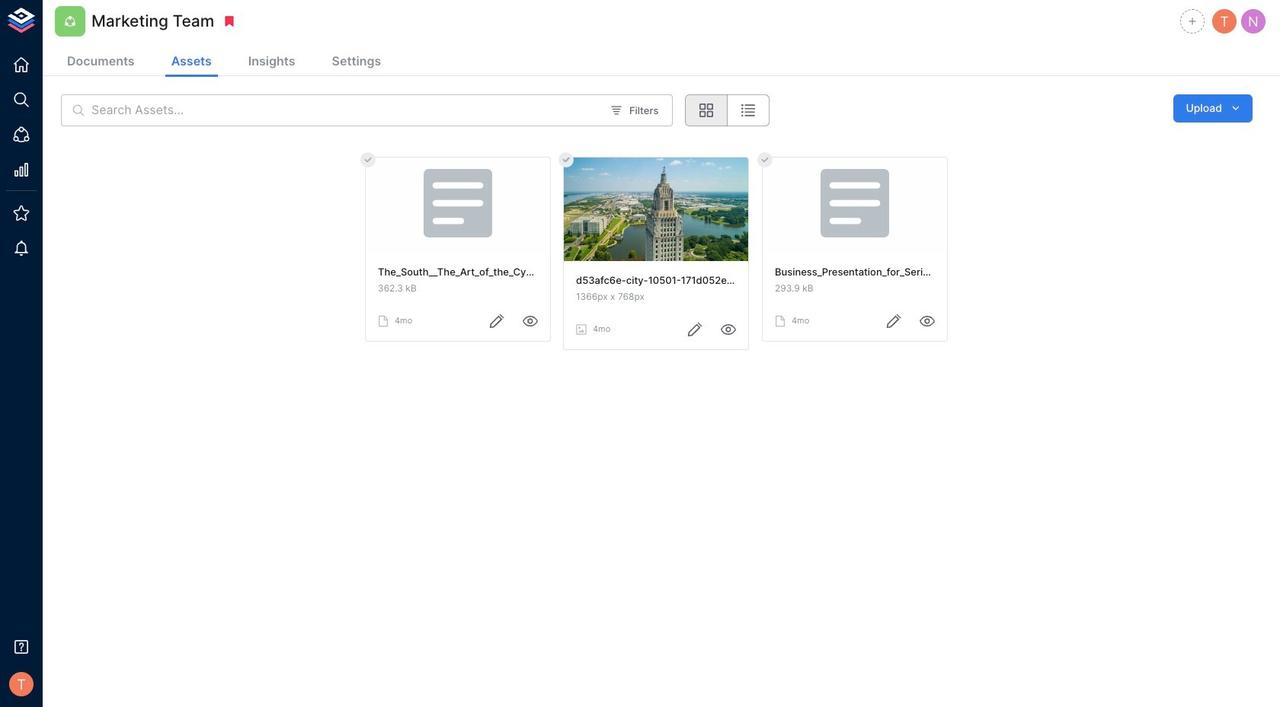 Task type: describe. For each thing, give the bounding box(es) containing it.
Search Assets... text field
[[91, 95, 601, 127]]

remove bookmark image
[[223, 14, 237, 28]]



Task type: locate. For each thing, give the bounding box(es) containing it.
group
[[685, 95, 770, 127]]



Task type: vqa. For each thing, say whether or not it's contained in the screenshot.
group
yes



